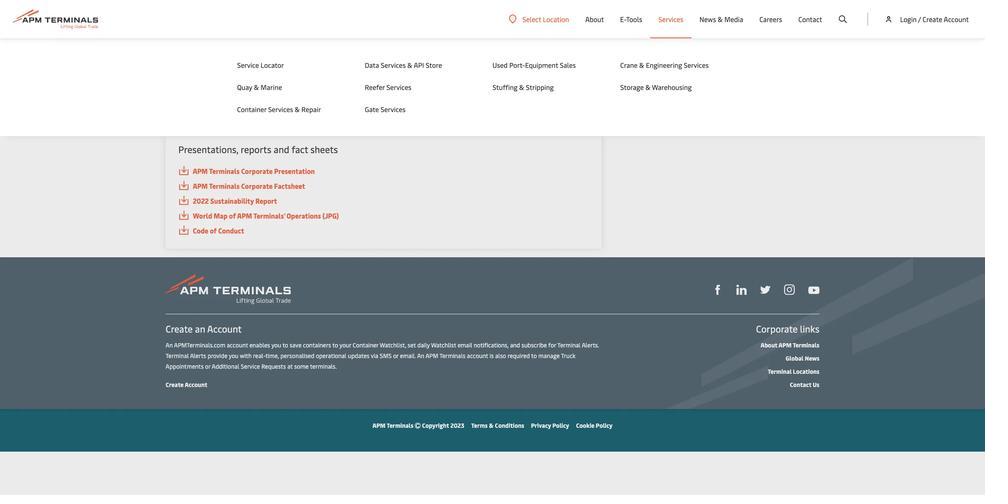 Task type: locate. For each thing, give the bounding box(es) containing it.
services for container services & repair
[[268, 105, 293, 114]]

terminals up the global news
[[793, 341, 820, 349]]

terminals up 'sustainability'
[[209, 182, 240, 191]]

2 policy from the left
[[596, 422, 613, 430]]

service
[[237, 60, 259, 70], [241, 362, 260, 371]]

terminals down watchlist
[[440, 352, 466, 360]]

1 horizontal spatial about
[[761, 341, 778, 349]]

1 vertical spatial news
[[805, 354, 820, 362]]

0 horizontal spatial or
[[205, 362, 211, 371]]

you up time,
[[272, 341, 281, 349]]

apm terminals ⓒ copyright 2023
[[373, 422, 465, 430]]

0 horizontal spatial about
[[586, 15, 604, 24]]

twitter image
[[761, 285, 771, 295]]

cookie policy
[[576, 422, 613, 430]]

or right sms
[[393, 352, 399, 360]]

create
[[923, 14, 943, 24], [166, 323, 193, 335], [166, 381, 184, 389]]

container services & repair link
[[237, 105, 348, 114]]

0 vertical spatial corporate
[[241, 167, 273, 176]]

create for create account
[[166, 381, 184, 389]]

select
[[523, 14, 542, 24]]

account up with on the left bottom of page
[[227, 341, 248, 349]]

you left with on the left bottom of page
[[229, 352, 239, 360]]

about for about apm terminals
[[761, 341, 778, 349]]

0 horizontal spatial you
[[229, 352, 239, 360]]

0 horizontal spatial news
[[700, 15, 716, 24]]

or
[[393, 352, 399, 360], [205, 362, 211, 371]]

1 vertical spatial service
[[241, 362, 260, 371]]

0 vertical spatial of
[[229, 211, 236, 221]]

apm down presentations,
[[193, 167, 208, 176]]

1 horizontal spatial an
[[417, 352, 425, 360]]

services inside 'link'
[[381, 105, 406, 114]]

0 horizontal spatial an
[[166, 341, 173, 349]]

0 vertical spatial an
[[166, 341, 173, 349]]

reefer services link
[[365, 83, 476, 92]]

1 vertical spatial contact
[[790, 381, 812, 389]]

quay & marine link
[[237, 83, 348, 92]]

0 horizontal spatial global
[[166, 42, 183, 50]]

email
[[458, 341, 473, 349]]

1 vertical spatial create
[[166, 323, 193, 335]]

0 horizontal spatial policy
[[553, 422, 570, 430]]

time,
[[266, 352, 279, 360]]

terminals
[[209, 167, 240, 176], [209, 182, 240, 191], [793, 341, 820, 349], [440, 352, 466, 360], [387, 422, 414, 430]]

about
[[586, 15, 604, 24], [761, 341, 778, 349]]

create an account
[[166, 323, 242, 335]]

quay & marine
[[237, 83, 282, 92]]

1 vertical spatial container
[[353, 341, 379, 349]]

factsheet
[[274, 182, 305, 191]]

0 horizontal spatial and
[[274, 143, 289, 156]]

services up storage & warehousing link
[[684, 60, 709, 70]]

terminal up appointments
[[166, 352, 189, 360]]

careers button
[[760, 0, 783, 38]]

1 horizontal spatial global
[[786, 354, 804, 362]]

global news link
[[786, 354, 820, 362]]

& left the media
[[718, 15, 723, 24]]

engineering
[[646, 60, 683, 70]]

an up appointments
[[166, 341, 173, 349]]

corporate links
[[756, 323, 820, 335]]

2022 sustainability report link
[[178, 196, 589, 207]]

terminals left ⓒ
[[387, 422, 414, 430]]

updates
[[348, 352, 370, 360]]

>
[[204, 42, 207, 50]]

corporate down apm terminals corporate presentation
[[241, 182, 273, 191]]

world map of apm terminals' operations (jpg)
[[193, 211, 339, 221]]

global left "home"
[[166, 42, 183, 50]]

storage & warehousing link
[[621, 83, 731, 92]]

code of conduct
[[193, 226, 244, 236]]

contact down the locations
[[790, 381, 812, 389]]

apm down 2022 sustainability report
[[237, 211, 252, 221]]

1 vertical spatial an
[[417, 352, 425, 360]]

policy right "privacy"
[[553, 422, 570, 430]]

some
[[294, 362, 309, 371]]

1 horizontal spatial terminal
[[558, 341, 581, 349]]

about left e-
[[586, 15, 604, 24]]

locations
[[793, 368, 820, 376]]

crane
[[621, 60, 638, 70]]

subscribe
[[522, 341, 547, 349]]

login / create account
[[901, 14, 969, 24]]

services right gate
[[381, 105, 406, 114]]

service locator
[[237, 60, 284, 70]]

container down quay
[[237, 105, 267, 114]]

2 horizontal spatial to
[[532, 352, 537, 360]]

apm terminals corporate presentation link
[[178, 166, 589, 177]]

& inside dropdown button
[[718, 15, 723, 24]]

news up the locations
[[805, 354, 820, 362]]

terminals for apm terminals corporate presentation
[[209, 167, 240, 176]]

repair
[[302, 105, 321, 114]]

1 vertical spatial corporate
[[241, 182, 273, 191]]

1 vertical spatial of
[[210, 226, 217, 236]]

sheets
[[311, 143, 338, 156]]

to down subscribe
[[532, 352, 537, 360]]

terminals inside the apm terminals corporate presentation link
[[209, 167, 240, 176]]

marine
[[261, 83, 282, 92]]

fact
[[292, 143, 308, 156]]

news
[[700, 15, 716, 24], [805, 354, 820, 362]]

2022 sustainability report
[[193, 197, 277, 206]]

corporate inside apm terminals corporate factsheet link
[[241, 182, 273, 191]]

create right /
[[923, 14, 943, 24]]

0 vertical spatial news
[[700, 15, 716, 24]]

1 policy from the left
[[553, 422, 570, 430]]

about for about
[[586, 15, 604, 24]]

account left the is
[[467, 352, 488, 360]]

store
[[426, 60, 442, 70]]

2022
[[193, 197, 209, 206]]

terminal locations link
[[768, 368, 820, 376]]

0 vertical spatial terminal
[[558, 341, 581, 349]]

about apm terminals link
[[761, 341, 820, 349]]

or down alerts
[[205, 362, 211, 371]]

of right map
[[229, 211, 236, 221]]

& right stuffing
[[520, 83, 525, 92]]

conditions
[[495, 422, 525, 430]]

services for gate services
[[381, 105, 406, 114]]

service down with on the left bottom of page
[[241, 362, 260, 371]]

terminals down presentations,
[[209, 167, 240, 176]]

0 horizontal spatial account
[[227, 341, 248, 349]]

and up required
[[510, 341, 520, 349]]

1 horizontal spatial you
[[272, 341, 281, 349]]

0 vertical spatial account
[[227, 341, 248, 349]]

linkedin image
[[737, 285, 747, 295]]

0 vertical spatial about
[[586, 15, 604, 24]]

services right "data"
[[381, 60, 406, 70]]

world
[[193, 211, 212, 221]]

shape link
[[713, 284, 723, 295]]

& right storage
[[646, 83, 651, 92]]

2 vertical spatial create
[[166, 381, 184, 389]]

data services & api store
[[365, 60, 442, 70]]

presentation
[[274, 167, 315, 176]]

linkedin__x28_alt_x29__3_ link
[[737, 284, 747, 295]]

used port-equipment sales link
[[493, 60, 604, 70]]

0 vertical spatial or
[[393, 352, 399, 360]]

apm down daily
[[426, 352, 439, 360]]

& for quay & marine
[[254, 83, 259, 92]]

0 vertical spatial global
[[166, 42, 183, 50]]

about button
[[586, 0, 604, 38]]

account right /
[[944, 14, 969, 24]]

services down marine
[[268, 105, 293, 114]]

terminal up truck
[[558, 341, 581, 349]]

an down daily
[[417, 352, 425, 360]]

1 vertical spatial about
[[761, 341, 778, 349]]

report
[[256, 197, 277, 206]]

code of conduct link
[[178, 226, 589, 236]]

corporate up the about apm terminals
[[756, 323, 798, 335]]

0 vertical spatial contact
[[799, 15, 823, 24]]

1 vertical spatial account
[[467, 352, 488, 360]]

to left save
[[283, 341, 288, 349]]

used
[[493, 60, 508, 70]]

2 horizontal spatial terminal
[[768, 368, 792, 376]]

code
[[193, 226, 208, 236]]

about down corporate links
[[761, 341, 778, 349]]

0 horizontal spatial to
[[283, 341, 288, 349]]

2 vertical spatial terminal
[[768, 368, 792, 376]]

global up terminal locations link
[[786, 354, 804, 362]]

1 horizontal spatial and
[[510, 341, 520, 349]]

0 vertical spatial create
[[923, 14, 943, 24]]

terms & conditions link
[[471, 422, 525, 430]]

you tube link
[[809, 284, 820, 295]]

1 horizontal spatial or
[[393, 352, 399, 360]]

services down data services & api store
[[387, 83, 412, 92]]

notifications,
[[474, 341, 509, 349]]

reports
[[241, 143, 272, 156]]

sms
[[380, 352, 392, 360]]

& for news & media
[[718, 15, 723, 24]]

contact
[[799, 15, 823, 24], [790, 381, 812, 389]]

real-
[[253, 352, 266, 360]]

& right crane
[[640, 60, 645, 70]]

account right an
[[207, 323, 242, 335]]

1 horizontal spatial container
[[353, 341, 379, 349]]

contact for contact
[[799, 15, 823, 24]]

services right tools
[[659, 15, 684, 24]]

& left api
[[408, 60, 413, 70]]

operational
[[316, 352, 347, 360]]

& for stuffing & stripping
[[520, 83, 525, 92]]

and
[[274, 143, 289, 156], [510, 341, 520, 349]]

container up updates
[[353, 341, 379, 349]]

of right code on the left of the page
[[210, 226, 217, 236]]

0 horizontal spatial of
[[210, 226, 217, 236]]

& for storage & warehousing
[[646, 83, 651, 92]]

provide
[[208, 352, 228, 360]]

contact for contact us
[[790, 381, 812, 389]]

terminal
[[558, 341, 581, 349], [166, 352, 189, 360], [768, 368, 792, 376]]

apm down corporate links
[[779, 341, 792, 349]]

0 horizontal spatial container
[[237, 105, 267, 114]]

global home > downloads
[[166, 42, 238, 50]]

corporate up 'apm terminals corporate factsheet'
[[241, 167, 273, 176]]

select location
[[523, 14, 569, 24]]

0 vertical spatial you
[[272, 341, 281, 349]]

contact right careers at the right of the page
[[799, 15, 823, 24]]

privacy
[[531, 422, 551, 430]]

& right "terms" on the left of page
[[489, 422, 494, 430]]

to left your
[[333, 341, 338, 349]]

container inside the 'an apmterminals.com account enables you to save containers to your container watchlist, set daily watchlist email notifications, and subscribe for terminal alerts. terminal alerts provide you with real-time, personalised operational updates via sms or email. an apm terminals account is also required to manage truck appointments or additional service requests at some terminals.'
[[353, 341, 379, 349]]

corporate inside the apm terminals corporate presentation link
[[241, 167, 273, 176]]

apm terminals corporate factsheet
[[193, 182, 305, 191]]

1 vertical spatial and
[[510, 341, 520, 349]]

create down appointments
[[166, 381, 184, 389]]

news left the media
[[700, 15, 716, 24]]

1 vertical spatial terminal
[[166, 352, 189, 360]]

create left an
[[166, 323, 193, 335]]

privacy policy link
[[531, 422, 570, 430]]

policy for cookie policy
[[596, 422, 613, 430]]

terminals inside apm terminals corporate factsheet link
[[209, 182, 240, 191]]

1 vertical spatial you
[[229, 352, 239, 360]]

1 horizontal spatial of
[[229, 211, 236, 221]]

tools
[[627, 15, 643, 24]]

email.
[[400, 352, 416, 360]]

& right quay
[[254, 83, 259, 92]]

1 horizontal spatial news
[[805, 354, 820, 362]]

1 horizontal spatial policy
[[596, 422, 613, 430]]

1 horizontal spatial to
[[333, 341, 338, 349]]

and left fact
[[274, 143, 289, 156]]

policy right cookie
[[596, 422, 613, 430]]

an
[[166, 341, 173, 349], [417, 352, 425, 360]]

select location button
[[509, 14, 569, 24]]

1 vertical spatial global
[[786, 354, 804, 362]]

terminal down the 'global news' link
[[768, 368, 792, 376]]

account down appointments
[[185, 381, 207, 389]]

service up quay
[[237, 60, 259, 70]]

2 vertical spatial account
[[185, 381, 207, 389]]



Task type: describe. For each thing, give the bounding box(es) containing it.
used port-equipment sales
[[493, 60, 576, 70]]

api
[[414, 60, 424, 70]]

storage
[[621, 83, 644, 92]]

fill 44 link
[[761, 284, 771, 295]]

terms & conditions
[[471, 422, 525, 430]]

2 vertical spatial corporate
[[756, 323, 798, 335]]

links
[[800, 323, 820, 335]]

reefer services
[[365, 83, 412, 92]]

for
[[549, 341, 556, 349]]

cookie
[[576, 422, 595, 430]]

terminals for apm terminals ⓒ copyright 2023
[[387, 422, 414, 430]]

set
[[408, 341, 416, 349]]

news & media
[[700, 15, 744, 24]]

sales
[[560, 60, 576, 70]]

locator
[[261, 60, 284, 70]]

of inside world map of apm terminals' operations (jpg) link
[[229, 211, 236, 221]]

container services & repair
[[237, 105, 321, 114]]

corporate for presentation
[[241, 167, 273, 176]]

required
[[508, 352, 530, 360]]

is
[[490, 352, 494, 360]]

instagram link
[[785, 284, 795, 295]]

reefer
[[365, 83, 385, 92]]

contact us
[[790, 381, 820, 389]]

an apmterminals.com account enables you to save containers to your container watchlist, set daily watchlist email notifications, and subscribe for terminal alerts. terminal alerts provide you with real-time, personalised operational updates via sms or email. an apm terminals account is also required to manage truck appointments or additional service requests at some terminals.
[[166, 341, 599, 371]]

1 horizontal spatial account
[[467, 352, 488, 360]]

create account link
[[166, 381, 207, 389]]

news inside dropdown button
[[700, 15, 716, 24]]

stuffing
[[493, 83, 518, 92]]

sustainability
[[210, 197, 254, 206]]

home
[[184, 42, 200, 50]]

us
[[813, 381, 820, 389]]

about apm terminals
[[761, 341, 820, 349]]

terms
[[471, 422, 488, 430]]

gate services link
[[365, 105, 476, 114]]

stripping
[[526, 83, 554, 92]]

e-
[[621, 15, 627, 24]]

apmt footer logo image
[[166, 275, 291, 305]]

terminals inside the 'an apmterminals.com account enables you to save containers to your container watchlist, set daily watchlist email notifications, and subscribe for terminal alerts. terminal alerts provide you with real-time, personalised operational updates via sms or email. an apm terminals account is also required to manage truck appointments or additional service requests at some terminals.'
[[440, 352, 466, 360]]

map
[[214, 211, 228, 221]]

with
[[240, 352, 252, 360]]

(jpg)
[[323, 211, 339, 221]]

containers
[[303, 341, 331, 349]]

corporate for factsheet
[[241, 182, 273, 191]]

terminals'
[[253, 211, 285, 221]]

warehousing
[[652, 83, 692, 92]]

location
[[543, 14, 569, 24]]

quay
[[237, 83, 252, 92]]

terminals for apm terminals corporate factsheet
[[209, 182, 240, 191]]

enables
[[250, 341, 270, 349]]

apm up 2022
[[193, 182, 208, 191]]

0 vertical spatial container
[[237, 105, 267, 114]]

& for crane & engineering services
[[640, 60, 645, 70]]

apmterminals.com
[[174, 341, 225, 349]]

appointments
[[166, 362, 204, 371]]

manage
[[539, 352, 560, 360]]

terminal locations
[[768, 368, 820, 376]]

stuffing & stripping link
[[493, 83, 604, 92]]

0 vertical spatial downloads
[[208, 42, 238, 50]]

global for global news
[[786, 354, 804, 362]]

additional
[[212, 362, 239, 371]]

services button
[[659, 0, 684, 38]]

copyright
[[422, 422, 449, 430]]

via
[[371, 352, 378, 360]]

youtube image
[[809, 287, 820, 294]]

world map of apm terminals' operations (jpg) link
[[178, 211, 589, 221]]

create for create an account
[[166, 323, 193, 335]]

terminals.
[[310, 362, 337, 371]]

& for terms & conditions
[[489, 422, 494, 430]]

login
[[901, 14, 917, 24]]

global for global home > downloads
[[166, 42, 183, 50]]

apm inside the 'an apmterminals.com account enables you to save containers to your container watchlist, set daily watchlist email notifications, and subscribe for terminal alerts. terminal alerts provide you with real-time, personalised operational updates via sms or email. an apm terminals account is also required to manage truck appointments or additional service requests at some terminals.'
[[426, 352, 439, 360]]

alerts.
[[582, 341, 599, 349]]

apm terminals corporate factsheet link
[[178, 181, 589, 192]]

of inside 'code of conduct' link
[[210, 226, 217, 236]]

services for reefer services
[[387, 83, 412, 92]]

at
[[288, 362, 293, 371]]

2023
[[451, 422, 465, 430]]

create account
[[166, 381, 207, 389]]

daily
[[417, 341, 430, 349]]

equipment
[[525, 60, 558, 70]]

facebook image
[[713, 285, 723, 295]]

1 vertical spatial or
[[205, 362, 211, 371]]

requests
[[261, 362, 286, 371]]

instagram image
[[785, 285, 795, 295]]

global news
[[786, 354, 820, 362]]

0 vertical spatial account
[[944, 14, 969, 24]]

service inside the 'an apmterminals.com account enables you to save containers to your container watchlist, set daily watchlist email notifications, and subscribe for terminal alerts. terminal alerts provide you with real-time, personalised operational updates via sms or email. an apm terminals account is also required to manage truck appointments or additional service requests at some terminals.'
[[241, 362, 260, 371]]

services for data services & api store
[[381, 60, 406, 70]]

data
[[365, 60, 379, 70]]

your
[[340, 341, 351, 349]]

0 vertical spatial and
[[274, 143, 289, 156]]

0 vertical spatial service
[[237, 60, 259, 70]]

login / create account link
[[885, 0, 969, 38]]

conduct
[[218, 226, 244, 236]]

and inside the 'an apmterminals.com account enables you to save containers to your container watchlist, set daily watchlist email notifications, and subscribe for terminal alerts. terminal alerts provide you with real-time, personalised operational updates via sms or email. an apm terminals account is also required to manage truck appointments or additional service requests at some terminals.'
[[510, 341, 520, 349]]

also
[[495, 352, 506, 360]]

save
[[290, 341, 302, 349]]

port-
[[510, 60, 525, 70]]

watchlist,
[[380, 341, 406, 349]]

personalised
[[281, 352, 315, 360]]

1 vertical spatial account
[[207, 323, 242, 335]]

& left "repair"
[[295, 105, 300, 114]]

news & media button
[[700, 0, 744, 38]]

apm left ⓒ
[[373, 422, 386, 430]]

0 horizontal spatial terminal
[[166, 352, 189, 360]]

1 vertical spatial downloads
[[166, 69, 287, 103]]

policy for privacy policy
[[553, 422, 570, 430]]

presentations,
[[178, 143, 239, 156]]

service locator link
[[237, 60, 348, 70]]

an
[[195, 323, 205, 335]]

storage & warehousing
[[621, 83, 692, 92]]

e-tools
[[621, 15, 643, 24]]



Task type: vqa. For each thing, say whether or not it's contained in the screenshot.
Contact Us at bottom right
yes



